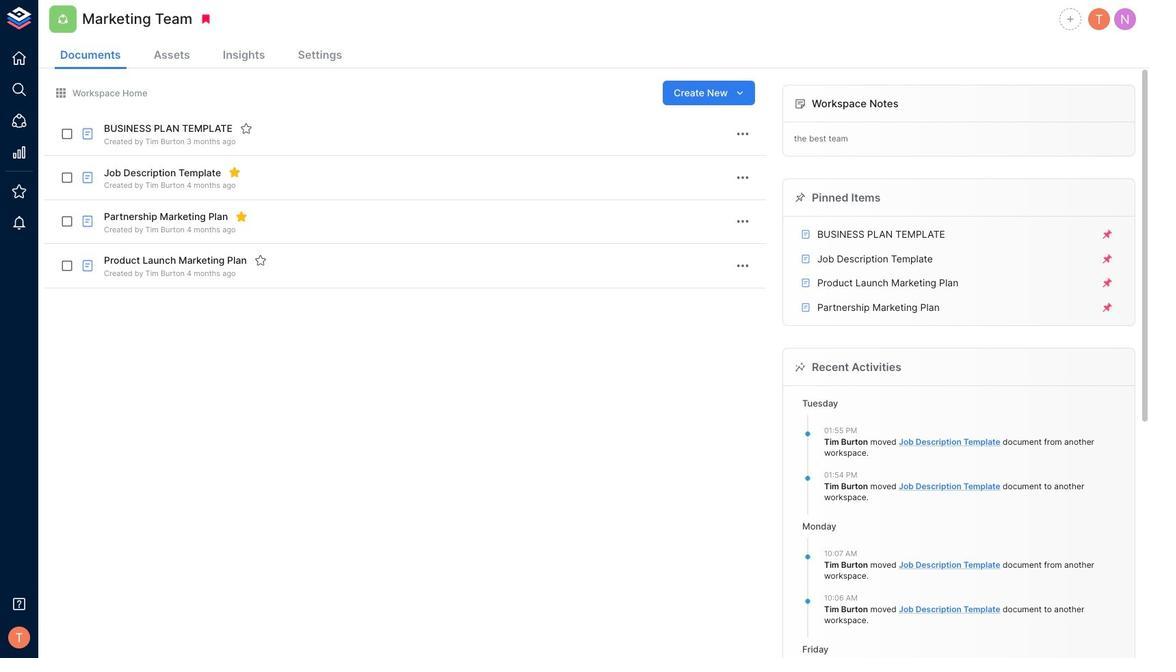 Task type: locate. For each thing, give the bounding box(es) containing it.
remove favorite image
[[236, 211, 248, 223]]

0 horizontal spatial favorite image
[[240, 122, 252, 135]]

remove favorite image
[[229, 166, 241, 179]]

0 vertical spatial unpin image
[[1101, 253, 1114, 265]]

0 vertical spatial favorite image
[[240, 122, 252, 135]]

1 unpin image from the top
[[1101, 253, 1114, 265]]

1 horizontal spatial favorite image
[[254, 255, 267, 267]]

remove bookmark image
[[200, 13, 212, 25]]

1 vertical spatial unpin image
[[1101, 277, 1114, 289]]

2 vertical spatial unpin image
[[1101, 301, 1114, 314]]

unpin image
[[1101, 253, 1114, 265], [1101, 277, 1114, 289], [1101, 301, 1114, 314]]

favorite image
[[240, 122, 252, 135], [254, 255, 267, 267]]



Task type: describe. For each thing, give the bounding box(es) containing it.
2 unpin image from the top
[[1101, 277, 1114, 289]]

1 vertical spatial favorite image
[[254, 255, 267, 267]]

3 unpin image from the top
[[1101, 301, 1114, 314]]

unpin image
[[1101, 228, 1114, 241]]



Task type: vqa. For each thing, say whether or not it's contained in the screenshot.
the topmost Unpin icon
yes



